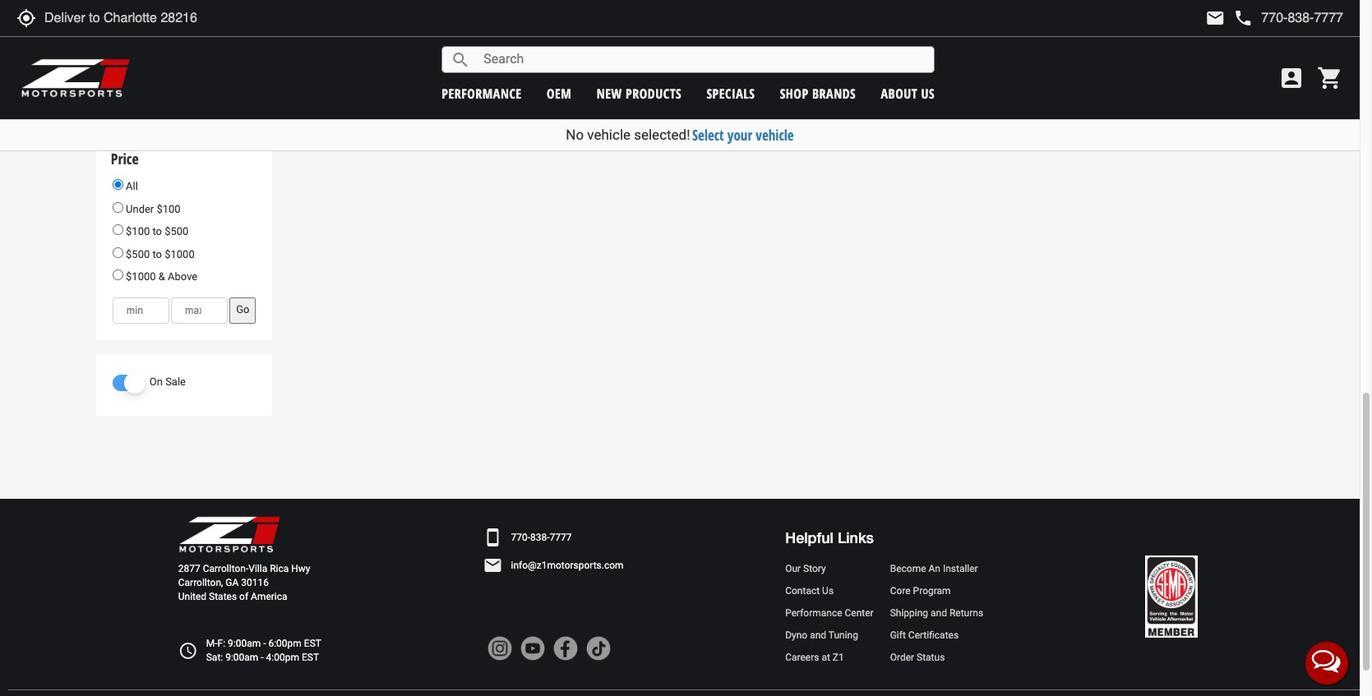 Task type: describe. For each thing, give the bounding box(es) containing it.
shipping
[[890, 608, 928, 619]]

kit inside z1 350z / g35 (non brembo) brake upgrade kit
[[426, 59, 442, 77]]

new
[[597, 84, 622, 102]]

brembo)
[[419, 45, 467, 63]]

all
[[123, 180, 138, 192]]

links
[[838, 529, 874, 547]]

of
[[239, 591, 248, 603]]

ga
[[226, 577, 239, 589]]

1 vertical spatial $500
[[126, 248, 150, 260]]

info@z1motorsports.com
[[511, 560, 624, 571]]

tuning
[[829, 630, 858, 642]]

4 star from the left
[[645, 88, 661, 104]]

kit inside z1 300zx z32 performance brake upgrade kit w/ 12.75" front rotor
[[605, 59, 621, 77]]

sale
[[165, 376, 186, 388]]

upgrade inside z1 300zx z32 performance brake upgrade kit w/ 12.75" front rotor
[[554, 59, 602, 77]]

about us link
[[881, 84, 935, 102]]

6:00pm
[[268, 638, 302, 650]]

helpful links
[[785, 529, 874, 547]]

hwy
[[291, 563, 310, 575]]

become an installer link
[[890, 562, 983, 576]]

specials link
[[707, 84, 755, 102]]

/
[[356, 45, 361, 63]]

w/
[[624, 59, 640, 77]]

1 horizontal spatial performance
[[785, 608, 842, 619]]

upgrade inside z1 350z / g35 (non brembo) brake upgrade kit
[[375, 59, 422, 77]]

star inside star $569.99 $605.93
[[433, 88, 450, 104]]

contact
[[785, 585, 820, 597]]

z1 company logo image
[[178, 516, 281, 554]]

30116
[[241, 577, 269, 589]]

returns
[[950, 608, 983, 619]]

$500 to $1000
[[123, 248, 195, 260]]

selected!
[[634, 127, 690, 143]]

products
[[626, 84, 682, 102]]

email info@z1motorsports.com
[[483, 556, 624, 576]]

america
[[251, 591, 287, 603]]

careers
[[785, 652, 819, 664]]

0 vertical spatial -
[[263, 638, 266, 650]]

performance center link
[[785, 607, 874, 621]]

email
[[483, 556, 503, 576]]

price
[[111, 149, 139, 169]]

$605.93
[[421, 113, 458, 126]]

our story
[[785, 563, 826, 575]]

1 horizontal spatial vehicle
[[756, 126, 794, 145]]

$669.99
[[603, 111, 657, 128]]

dyno
[[785, 630, 808, 642]]

account_box
[[1279, 65, 1305, 91]]

sat:
[[206, 652, 223, 664]]

core program link
[[890, 585, 983, 599]]

dyno and tuning
[[785, 630, 858, 642]]

min number field
[[112, 297, 169, 324]]

mail phone
[[1206, 8, 1253, 28]]

z1 motorsports logo image
[[21, 58, 131, 99]]

1 vertical spatial 9:00am
[[225, 652, 258, 664]]

gift
[[890, 630, 906, 642]]

0 vertical spatial 9:00am
[[228, 638, 261, 650]]

youtube link image
[[520, 637, 545, 661]]

12.75"
[[643, 59, 677, 77]]

smartphone 770-838-7777
[[483, 528, 572, 548]]

shipping and returns link
[[890, 607, 983, 621]]

0 vertical spatial $100
[[157, 203, 181, 215]]

and for returns
[[931, 608, 947, 619]]

5 star from the left
[[661, 88, 677, 104]]

our
[[785, 563, 801, 575]]

&
[[158, 271, 165, 283]]

z1 inside "link"
[[833, 652, 844, 664]]

contact us
[[785, 585, 834, 597]]

select your vehicle link
[[692, 126, 794, 145]]

dyno and tuning link
[[785, 629, 874, 643]]

$703.27
[[665, 113, 702, 126]]

order status
[[890, 652, 945, 664]]

order status link
[[890, 652, 983, 666]]

us for contact us
[[822, 585, 834, 597]]

z1 350z / g35 (non brembo) brake upgrade kit
[[314, 45, 503, 77]]

z1 300zx z32 performance brake upgrade kit w/ 12.75" front rotor
[[554, 45, 752, 77]]

no vehicle selected! select your vehicle
[[566, 126, 794, 145]]

f:
[[218, 638, 225, 650]]

new products
[[597, 84, 682, 102]]

status
[[917, 652, 945, 664]]

brake inside z1 300zx z32 performance brake upgrade kit w/ 12.75" front rotor
[[711, 45, 743, 63]]

access_time
[[178, 642, 198, 661]]

oem link
[[547, 84, 572, 102]]

1 vertical spatial est
[[302, 652, 319, 664]]

2877 carrollton-villa rica hwy carrollton, ga 30116 united states of america
[[178, 563, 310, 603]]

0 vertical spatial est
[[304, 638, 321, 650]]

careers at z1
[[785, 652, 844, 664]]

become an installer
[[890, 563, 978, 575]]

carrollton-
[[203, 563, 249, 575]]

villa
[[249, 563, 267, 575]]

to for $100
[[152, 225, 162, 238]]

shop brands link
[[780, 84, 856, 102]]

your
[[728, 126, 752, 145]]



Task type: vqa. For each thing, say whether or not it's contained in the screenshot.
Tuning
yes



Task type: locate. For each thing, give the bounding box(es) containing it.
1 horizontal spatial $500
[[165, 225, 189, 238]]

0 vertical spatial performance
[[632, 45, 707, 63]]

1 horizontal spatial kit
[[605, 59, 621, 77]]

2 brake from the left
[[711, 45, 743, 63]]

1 vertical spatial us
[[822, 585, 834, 597]]

2 upgrade from the left
[[554, 59, 602, 77]]

0 horizontal spatial kit
[[426, 59, 442, 77]]

mail
[[1206, 8, 1225, 28]]

0 vertical spatial $500
[[165, 225, 189, 238]]

z1 for 300zx
[[562, 45, 574, 63]]

shop brands
[[780, 84, 856, 102]]

$1000
[[165, 248, 195, 260], [126, 271, 156, 283]]

1 upgrade from the left
[[375, 59, 422, 77]]

to up "$500 to $1000"
[[152, 225, 162, 238]]

shopping_cart link
[[1313, 65, 1344, 91]]

and right the dyno
[[810, 630, 826, 642]]

1 horizontal spatial z1
[[562, 45, 574, 63]]

0 horizontal spatial brake
[[470, 45, 503, 63]]

0 vertical spatial to
[[152, 225, 162, 238]]

3 star from the left
[[628, 88, 645, 104]]

0 vertical spatial us
[[921, 84, 935, 102]]

us right about
[[921, 84, 935, 102]]

core
[[890, 585, 911, 597]]

2 star from the left
[[612, 88, 628, 104]]

facebook link image
[[553, 637, 578, 661]]

center
[[845, 608, 874, 619]]

- left 6:00pm
[[263, 638, 266, 650]]

1 horizontal spatial upgrade
[[554, 59, 602, 77]]

None radio
[[112, 179, 123, 190], [112, 202, 123, 213], [112, 247, 123, 258], [112, 179, 123, 190], [112, 202, 123, 213], [112, 247, 123, 258]]

and inside shipping and returns link
[[931, 608, 947, 619]]

about us
[[881, 84, 935, 102]]

1 kit from the left
[[426, 59, 442, 77]]

at
[[822, 652, 830, 664]]

$100
[[157, 203, 181, 215], [126, 225, 150, 238]]

0 horizontal spatial and
[[810, 630, 826, 642]]

phone link
[[1234, 8, 1344, 28]]

9:00am right sat:
[[225, 652, 258, 664]]

None radio
[[112, 225, 123, 235], [112, 270, 123, 281], [112, 225, 123, 235], [112, 270, 123, 281]]

us for about us
[[921, 84, 935, 102]]

1 to from the top
[[152, 225, 162, 238]]

1 horizontal spatial and
[[931, 608, 947, 619]]

2 kit from the left
[[605, 59, 621, 77]]

performance
[[442, 84, 522, 102]]

brake up performance at the top of the page
[[470, 45, 503, 63]]

$100 up $100 to $500
[[157, 203, 181, 215]]

- left 4:00pm
[[261, 652, 264, 664]]

$100 to $500
[[123, 225, 189, 238]]

1 vertical spatial $100
[[126, 225, 150, 238]]

us
[[921, 84, 935, 102], [822, 585, 834, 597]]

tiktok link image
[[586, 637, 611, 661]]

z1 inside z1 350z / g35 (non brembo) brake upgrade kit
[[314, 45, 326, 63]]

z1 right at
[[833, 652, 844, 664]]

z1 left 350z
[[314, 45, 326, 63]]

vehicle right no
[[587, 127, 631, 143]]

1 horizontal spatial $100
[[157, 203, 181, 215]]

est right 4:00pm
[[302, 652, 319, 664]]

6 star from the left
[[677, 88, 694, 104]]

gift certificates
[[890, 630, 959, 642]]

est right 6:00pm
[[304, 638, 321, 650]]

0 horizontal spatial vehicle
[[587, 127, 631, 143]]

performance inside z1 300zx z32 performance brake upgrade kit w/ 12.75" front rotor
[[632, 45, 707, 63]]

about
[[881, 84, 918, 102]]

2 to from the top
[[152, 248, 162, 260]]

z1 for 350z
[[314, 45, 326, 63]]

max number field
[[171, 297, 228, 324]]

$569.99
[[359, 111, 413, 128]]

770-
[[511, 532, 530, 543]]

on sale
[[149, 376, 186, 388]]

1 horizontal spatial $1000
[[165, 248, 195, 260]]

$1000 up above
[[165, 248, 195, 260]]

7777
[[550, 532, 572, 543]]

1 star from the left
[[433, 88, 450, 104]]

shopping_cart
[[1317, 65, 1344, 91]]

0 horizontal spatial upgrade
[[375, 59, 422, 77]]

1 vertical spatial and
[[810, 630, 826, 642]]

$500 down $100 to $500
[[126, 248, 150, 260]]

0 horizontal spatial $100
[[126, 225, 150, 238]]

under  $100
[[123, 203, 181, 215]]

instagram link image
[[487, 637, 512, 661]]

to for $500
[[152, 248, 162, 260]]

(non
[[387, 45, 416, 63]]

9:00am right f:
[[228, 638, 261, 650]]

account_box link
[[1274, 65, 1309, 91]]

info@z1motorsports.com link
[[511, 559, 624, 573]]

0 horizontal spatial $1000
[[126, 271, 156, 283]]

on
[[149, 376, 163, 388]]

z32
[[611, 45, 629, 63]]

gift certificates link
[[890, 629, 983, 643]]

no
[[566, 127, 584, 143]]

go button
[[230, 297, 256, 324]]

$1000 & above
[[123, 271, 198, 283]]

kit left search
[[426, 59, 442, 77]]

0 vertical spatial $1000
[[165, 248, 195, 260]]

careers at z1 link
[[785, 652, 874, 666]]

1 vertical spatial performance
[[785, 608, 842, 619]]

performance
[[632, 45, 707, 63], [785, 608, 842, 619]]

0 horizontal spatial z1
[[314, 45, 326, 63]]

to down $100 to $500
[[152, 248, 162, 260]]

carrollton,
[[178, 577, 223, 589]]

350z
[[329, 45, 353, 63]]

and down core program link
[[931, 608, 947, 619]]

to
[[152, 225, 162, 238], [152, 248, 162, 260]]

0 horizontal spatial performance
[[632, 45, 707, 63]]

2 horizontal spatial z1
[[833, 652, 844, 664]]

z1 inside z1 300zx z32 performance brake upgrade kit w/ 12.75" front rotor
[[562, 45, 574, 63]]

star star star star star $669.99 $703.27
[[603, 88, 702, 128]]

go
[[236, 304, 249, 316]]

Search search field
[[471, 47, 934, 72]]

4:00pm
[[266, 652, 299, 664]]

1 vertical spatial -
[[261, 652, 264, 664]]

0 vertical spatial and
[[931, 608, 947, 619]]

brands
[[812, 84, 856, 102]]

vehicle
[[756, 126, 794, 145], [587, 127, 631, 143]]

new products link
[[597, 84, 682, 102]]

m-
[[206, 638, 218, 650]]

vehicle right your
[[756, 126, 794, 145]]

performance center
[[785, 608, 874, 619]]

shipping and returns
[[890, 608, 983, 619]]

phone
[[1234, 8, 1253, 28]]

and for tuning
[[810, 630, 826, 642]]

est
[[304, 638, 321, 650], [302, 652, 319, 664]]

us down our story link
[[822, 585, 834, 597]]

above
[[168, 271, 198, 283]]

$100 down under
[[126, 225, 150, 238]]

united
[[178, 591, 206, 603]]

upgrade up star $569.99 $605.93
[[375, 59, 422, 77]]

my_location
[[16, 8, 36, 28]]

g35
[[365, 45, 384, 63]]

under
[[126, 203, 154, 215]]

0 horizontal spatial $500
[[126, 248, 150, 260]]

1 vertical spatial $1000
[[126, 271, 156, 283]]

rotor
[[717, 59, 752, 77]]

300zx
[[577, 45, 608, 63]]

vehicle inside "no vehicle selected! select your vehicle"
[[587, 127, 631, 143]]

upgrade up oem link
[[554, 59, 602, 77]]

story
[[803, 563, 826, 575]]

front
[[680, 59, 714, 77]]

1 brake from the left
[[470, 45, 503, 63]]

1 horizontal spatial brake
[[711, 45, 743, 63]]

helpful
[[785, 529, 834, 547]]

z1 left 300zx
[[562, 45, 574, 63]]

sema member logo image
[[1145, 556, 1198, 638]]

select
[[692, 126, 724, 145]]

ratings
[[111, 12, 153, 32]]

performance link
[[442, 84, 522, 102]]

and inside dyno and tuning link
[[810, 630, 826, 642]]

star
[[433, 88, 450, 104], [612, 88, 628, 104], [628, 88, 645, 104], [645, 88, 661, 104], [661, 88, 677, 104], [677, 88, 694, 104]]

rica
[[270, 563, 289, 575]]

$500 up "$500 to $1000"
[[165, 225, 189, 238]]

1 horizontal spatial us
[[921, 84, 935, 102]]

mail link
[[1206, 8, 1225, 28]]

brake inside z1 350z / g35 (non brembo) brake upgrade kit
[[470, 45, 503, 63]]

become
[[890, 563, 926, 575]]

oem
[[547, 84, 572, 102]]

brake up specials link
[[711, 45, 743, 63]]

kit left 'w/'
[[605, 59, 621, 77]]

us inside 'link'
[[822, 585, 834, 597]]

0 horizontal spatial us
[[822, 585, 834, 597]]

$1000 left the &
[[126, 271, 156, 283]]

smartphone
[[483, 528, 503, 548]]

star $569.99 $605.93
[[359, 88, 458, 128]]

1 vertical spatial to
[[152, 248, 162, 260]]

program
[[913, 585, 951, 597]]



